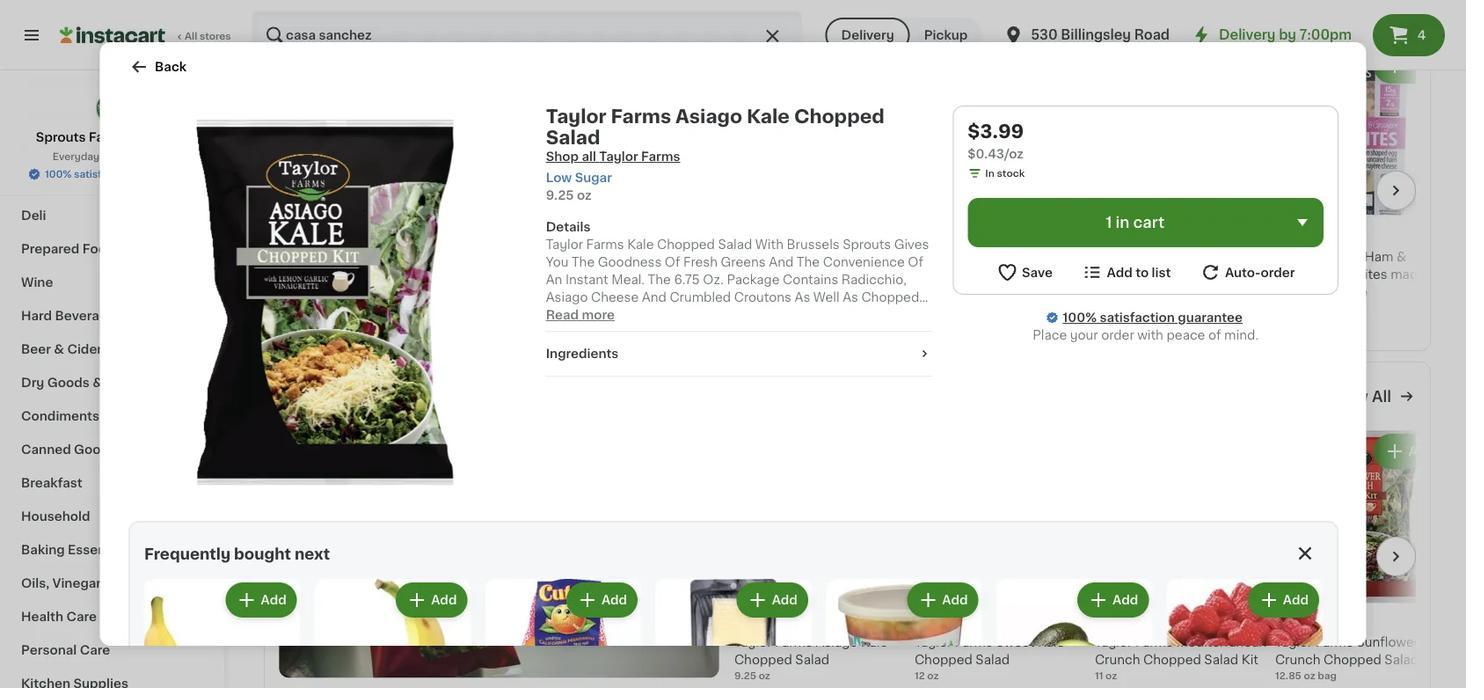 Task type: vqa. For each thing, say whether or not it's contained in the screenshot.
2019
no



Task type: locate. For each thing, give the bounding box(es) containing it.
all
[[582, 150, 596, 163]]

crunch for taylor farms sunflower crunch chopped salad kit
[[1276, 653, 1321, 666]]

100% satisfaction guarantee button
[[27, 164, 197, 181]]

4 three from the left
[[1276, 251, 1311, 263]]

1 vertical spatial satisfaction
[[1100, 311, 1175, 324]]

1 69 from the left
[[939, 228, 952, 238]]

3 69 from the left
[[1300, 228, 1313, 238]]

3 up 12
[[925, 613, 937, 631]]

salad inside taylor farms asiago kale chopped salad 9.25 oz
[[796, 653, 830, 666]]

0 horizontal spatial as
[[794, 291, 810, 304]]

1 item carousel region from the top
[[720, 45, 1450, 336]]

farms
[[611, 107, 671, 125], [586, 238, 624, 251], [775, 636, 813, 648], [955, 636, 993, 648], [1136, 636, 1174, 648], [1316, 636, 1354, 648]]

& inside the snacks & candy link
[[70, 110, 80, 122]]

3 up 12.85
[[1286, 613, 1298, 631]]

1 vertical spatial order
[[1101, 329, 1134, 341]]

1 kit from the left
[[1242, 653, 1259, 666]]

nsored right three bridges egg bites icon
[[345, 18, 380, 28]]

1 horizontal spatial 9.25
[[735, 671, 757, 680]]

oz inside the three bridges spinach and bell pepper egg bites made with egg white 2 x 4.6 oz
[[950, 303, 962, 313]]

with inside the three bridges spinach and bell pepper egg bites made with egg white 2 x 4.6 oz
[[915, 286, 941, 298]]

1 vertical spatial view
[[1332, 389, 1369, 404]]

0 vertical spatial order
[[1261, 266, 1295, 278]]

egg down uncured
[[841, 268, 865, 280]]

1 vertical spatial guarantee
[[1178, 311, 1243, 324]]

asiago inside the taylor farms asiago kale chopped salad shop all taylor farms low sugar 9.25 oz
[[675, 107, 742, 125]]

in
[[1116, 215, 1130, 230]]

0 horizontal spatial made
[[1051, 268, 1086, 280]]

$ up 12
[[919, 613, 925, 623]]

view for 69
[[1332, 3, 1369, 18]]

chopped
[[794, 107, 885, 125], [657, 238, 715, 251], [861, 291, 919, 304], [735, 653, 793, 666], [915, 653, 973, 666], [1144, 653, 1202, 666], [1324, 653, 1382, 666]]

1 vertical spatial nsored
[[345, 403, 380, 413]]

bridges up gruyere
[[1314, 251, 1362, 263]]

bridges inside three bridges ham & gruyere egg bites made with egg white
[[1314, 251, 1362, 263]]

1 horizontal spatial 4.6
[[932, 303, 948, 313]]

2 69 from the left
[[1119, 228, 1133, 238]]

taylor inside taylor farms asiago kale chopped salad 9.25 oz
[[735, 636, 772, 648]]

guarantee down prices
[[135, 169, 186, 179]]

1 view from the top
[[1332, 3, 1369, 18]]

2 $ from the left
[[919, 613, 925, 623]]

taylor inside 'taylor farms kale chopped salad with brussels sprouts gives you the goodness of fresh greens and the convenience of an instant meal. the 6.75 oz. package contains radicchio, asiago cheese and crumbled croutons as well as chopped tender kale and shaved brussels sprouts. just drizzle on the enclosed lemon garlic vinaigrette to finish off the salad and balance the flavors.'
[[546, 238, 583, 251]]

goods down condiments & sauces
[[74, 444, 116, 456]]

& inside oils, vinegars, & spices link
[[115, 578, 125, 590]]

5 up bell
[[925, 227, 937, 246]]

chopped inside taylor farms sunflower crunch chopped salad kit 12.85 oz bag
[[1324, 653, 1382, 666]]

0 horizontal spatial sprouts
[[36, 131, 86, 143]]

view
[[1332, 3, 1369, 18], [1332, 389, 1369, 404]]

wine
[[21, 277, 53, 289]]

chopped inside taylor farms mediterranean crunch chopped salad kit 11 oz
[[1144, 653, 1202, 666]]

baking essentials link
[[11, 534, 214, 567]]

farms inside 'taylor farms kale chopped salad with brussels sprouts gives you the goodness of fresh greens and the convenience of an instant meal. the 6.75 oz. package contains radicchio, asiago cheese and crumbled croutons as well as chopped tender kale and shaved brussels sprouts. just drizzle on the enclosed lemon garlic vinaigrette to finish off the salad and balance the flavors.'
[[586, 238, 624, 251]]

three for three bridges mushroom & asiago egg bites 4.6 oz
[[1095, 251, 1131, 263]]

100% inside button
[[45, 169, 72, 179]]

three up the bacon
[[735, 251, 770, 263]]

radicchio,
[[841, 274, 906, 286]]

well
[[813, 291, 839, 304]]

taylor inside taylor farms sweet kale chopped salad 12 oz
[[915, 636, 952, 648]]

delivery left "pickup"
[[842, 29, 895, 41]]

5 69 up bell
[[925, 227, 952, 246]]

4 bites from the left
[[1356, 268, 1388, 280]]

9.25
[[546, 189, 574, 201], [735, 671, 757, 680]]

0 vertical spatial view all
[[1332, 3, 1392, 18]]

guarantee inside button
[[135, 169, 186, 179]]

as down contains
[[794, 291, 810, 304]]

oz inside three bridges mushroom & asiago egg bites 4.6 oz
[[1114, 285, 1125, 295]]

& inside beer & cider link
[[54, 344, 64, 356]]

item carousel region containing 5
[[720, 45, 1450, 336]]

cheese up well
[[790, 268, 838, 280]]

back button
[[128, 56, 186, 77]]

snacks
[[21, 110, 67, 122]]

99 for taylor farms asiago kale chopped salad
[[759, 613, 772, 623]]

finish
[[780, 326, 816, 339]]

pasta
[[106, 377, 141, 389]]

2 5 from the left
[[925, 227, 937, 246]]

2 horizontal spatial 5 69
[[1286, 227, 1313, 246]]

farms inside taylor farms asiago kale chopped salad 9.25 oz
[[775, 636, 813, 648]]

2 bites from the left
[[1016, 268, 1048, 280]]

dry goods & pasta link
[[11, 366, 214, 400]]

2
[[915, 303, 921, 313]]

bakery
[[21, 176, 66, 189]]

1 5 69 from the left
[[925, 227, 952, 246]]

0 horizontal spatial to
[[391, 378, 411, 397]]

three bridges spinach and bell pepper egg bites made with egg white 2 x 4.6 oz
[[915, 251, 1086, 313]]

1 vertical spatial care
[[80, 644, 110, 657]]

sprouts up convenience
[[843, 238, 891, 251]]

& right ham
[[1397, 251, 1407, 263]]

69 up gruyere
[[1300, 228, 1313, 238]]

0 vertical spatial to
[[1136, 266, 1149, 278]]

made inside the three bridges spinach and bell pepper egg bites made with egg white 2 x 4.6 oz
[[1051, 268, 1086, 280]]

3 $ from the left
[[1099, 613, 1105, 623]]

$ up taylor farms asiago kale chopped salad 9.25 oz at the right bottom of page
[[738, 613, 745, 623]]

3 for taylor farms asiago kale chopped salad
[[745, 613, 757, 631]]

all for taylor
[[1373, 389, 1392, 404]]

add
[[1409, 60, 1435, 72], [1107, 266, 1133, 278], [1409, 445, 1435, 457], [260, 594, 286, 606], [431, 594, 457, 606], [601, 594, 627, 606], [772, 594, 797, 606], [942, 594, 968, 606], [1113, 594, 1138, 606], [1283, 594, 1309, 606]]

taylor inside taylor to your tastes spo nsored
[[326, 378, 386, 397]]

bridges up pepper
[[953, 251, 1001, 263]]

1 horizontal spatial delivery
[[1220, 29, 1276, 41]]

1 horizontal spatial 5 69
[[1105, 227, 1133, 246]]

all for 5
[[1373, 3, 1392, 18]]

chopped inside taylor farms sweet kale chopped salad 12 oz
[[915, 653, 973, 666]]

4.6 down the bacon
[[735, 285, 751, 295]]

tender
[[546, 309, 588, 321]]

kale inside taylor farms asiago kale chopped salad 9.25 oz
[[861, 636, 888, 648]]

bites down spinach
[[1016, 268, 1048, 280]]

$ inside product group
[[1279, 613, 1286, 623]]

1 vertical spatial to
[[391, 378, 411, 397]]

product group
[[1276, 45, 1449, 336], [1276, 430, 1449, 683], [144, 579, 300, 688], [314, 579, 471, 688], [485, 579, 641, 688], [655, 579, 812, 688], [826, 579, 982, 688], [996, 579, 1152, 688], [1166, 579, 1323, 688]]

4
[[1418, 29, 1427, 41]]

satisfaction inside 100% satisfaction guarantee "link"
[[1100, 311, 1175, 324]]

2 view from the top
[[1332, 389, 1369, 404]]

kale inside taylor farms sweet kale chopped salad 12 oz
[[1038, 636, 1065, 648]]

care down "health care" link at left bottom
[[80, 644, 110, 657]]

2 view all from the top
[[1332, 389, 1392, 404]]

delivery inside button
[[842, 29, 895, 41]]

0 vertical spatial cheese
[[790, 268, 838, 280]]

0 horizontal spatial 4.6
[[735, 285, 751, 295]]

$ 3 99 up 12.85
[[1279, 613, 1313, 631]]

crunch up 11
[[1095, 653, 1141, 666]]

seafood
[[70, 76, 123, 88]]

1 vertical spatial goods
[[74, 444, 116, 456]]

5 up greens
[[745, 227, 757, 246]]

5 for three bridges mushroom & asiago egg bites
[[1105, 227, 1118, 246]]

product group containing 3
[[1276, 430, 1449, 683]]

2 three from the left
[[915, 251, 950, 263]]

0 horizontal spatial cheese
[[591, 291, 639, 304]]

delivery button
[[826, 18, 910, 53]]

made down and
[[1051, 268, 1086, 280]]

bites down ham
[[1356, 268, 1388, 280]]

$ 3 99 for taylor farms sunflower crunch chopped salad kit
[[1279, 613, 1313, 631]]

1 vertical spatial sprouts
[[843, 238, 891, 251]]

1 horizontal spatial order
[[1261, 266, 1295, 278]]

2 horizontal spatial 4.6
[[1095, 285, 1111, 295]]

1 horizontal spatial brussels
[[787, 238, 839, 251]]

delivery
[[1220, 29, 1276, 41], [842, 29, 895, 41]]

4.6 down add to list button at the top of the page
[[1095, 285, 1111, 295]]

bridges up list
[[1134, 251, 1181, 263]]

everyday
[[53, 152, 100, 161]]

goods down beer & cider
[[47, 377, 90, 389]]

to left your
[[391, 378, 411, 397]]

5 inside product group
[[1286, 227, 1298, 246]]

salad for taylor farms asiago kale chopped salad shop all taylor farms low sugar 9.25 oz
[[546, 128, 600, 146]]

personal care link
[[11, 634, 214, 667]]

salad inside taylor farms sunflower crunch chopped salad kit 12.85 oz bag
[[1385, 653, 1419, 666]]

spo
[[326, 18, 345, 28], [326, 403, 345, 413]]

99 for taylor farms mediterranean crunch chopped salad kit
[[1119, 613, 1133, 623]]

nsored
[[345, 18, 380, 28], [345, 403, 380, 413]]

three up gruyere
[[1276, 251, 1311, 263]]

5 69 for three bridges mushroom & asiago egg bites
[[1105, 227, 1133, 246]]

& inside 5 three bridges uncured bacon & cheese egg bites 4.6 oz
[[777, 268, 787, 280]]

farms
[[641, 150, 680, 163]]

$
[[738, 613, 745, 623], [919, 613, 925, 623], [1099, 613, 1105, 623], [1279, 613, 1286, 623]]

1 horizontal spatial 69
[[1119, 228, 1133, 238]]

dry goods & pasta
[[21, 377, 141, 389]]

beer & cider link
[[11, 333, 214, 366]]

$ 3 99
[[738, 613, 772, 631], [919, 613, 952, 631], [1099, 613, 1133, 631], [1279, 613, 1313, 631]]

with down 100% satisfaction guarantee "link"
[[1137, 329, 1164, 341]]

chopped for taylor farms sunflower crunch chopped salad kit 12.85 oz bag
[[1324, 653, 1382, 666]]

0 horizontal spatial 69
[[939, 228, 952, 238]]

0 vertical spatial all
[[1373, 3, 1392, 18]]

3 bridges from the left
[[1134, 251, 1181, 263]]

goods
[[47, 377, 90, 389], [74, 444, 116, 456]]

$ for taylor farms sweet kale chopped salad
[[919, 613, 925, 623]]

2 99 from the left
[[939, 613, 952, 623]]

3 for taylor farms sweet kale chopped salad
[[925, 613, 937, 631]]

1 as from the left
[[794, 291, 810, 304]]

taylor inside taylor farms mediterranean crunch chopped salad kit 11 oz
[[1095, 636, 1133, 648]]

salad inside the taylor farms asiago kale chopped salad shop all taylor farms low sugar 9.25 oz
[[546, 128, 600, 146]]

1 three from the left
[[735, 251, 770, 263]]

2 horizontal spatial 69
[[1300, 228, 1313, 238]]

4.6 inside three bridges mushroom & asiago egg bites 4.6 oz
[[1095, 285, 1111, 295]]

5 inside 5 three bridges uncured bacon & cheese egg bites 4.6 oz
[[745, 227, 757, 246]]

the right on
[[906, 309, 929, 321]]

2 made from the left
[[1391, 268, 1426, 280]]

auto-order button
[[1200, 261, 1295, 283]]

2 5 69 from the left
[[1105, 227, 1133, 246]]

chopped for taylor farms mediterranean crunch chopped salad kit 11 oz
[[1144, 653, 1202, 666]]

three bridges egg bites image
[[279, 45, 720, 293]]

99 up taylor farms asiago kale chopped salad 9.25 oz at the right bottom of page
[[759, 613, 772, 623]]

nsored inside taylor to your tastes spo nsored
[[345, 403, 380, 413]]

white down ham
[[1332, 286, 1368, 298]]

1 vertical spatial item carousel region
[[720, 430, 1449, 683]]

baking
[[21, 544, 65, 556]]

1 horizontal spatial kit
[[1422, 653, 1439, 666]]

1 horizontal spatial sprouts
[[843, 238, 891, 251]]

1 bridges from the left
[[773, 251, 821, 263]]

snacks & candy link
[[11, 99, 214, 132]]

1 vertical spatial view all
[[1332, 389, 1392, 404]]

4.6 right x
[[932, 303, 948, 313]]

white down pepper
[[971, 286, 1007, 298]]

service type group
[[826, 18, 982, 53]]

0 horizontal spatial with
[[915, 286, 941, 298]]

0 vertical spatial 9.25
[[546, 189, 574, 201]]

3 up taylor farms asiago kale chopped salad 9.25 oz at the right bottom of page
[[745, 613, 757, 631]]

three up add to list
[[1095, 251, 1131, 263]]

1 horizontal spatial satisfaction
[[1100, 311, 1175, 324]]

nsored right taylor farms icon
[[345, 403, 380, 413]]

satisfaction up place your order with peace of mind. at right
[[1100, 311, 1175, 324]]

100% satisfaction guarantee link
[[1063, 309, 1243, 326]]

4 bridges from the left
[[1314, 251, 1362, 263]]

item carousel region for three bridges egg bites image
[[720, 45, 1450, 336]]

chopped inside the taylor farms asiago kale chopped salad shop all taylor farms low sugar 9.25 oz
[[794, 107, 885, 125]]

farms inside taylor farms sweet kale chopped salad 12 oz
[[955, 636, 993, 648]]

1 vertical spatial 100%
[[1063, 311, 1097, 324]]

4 3 from the left
[[1286, 613, 1298, 631]]

2 spo from the top
[[326, 403, 345, 413]]

salad inside taylor farms sweet kale chopped salad 12 oz
[[976, 653, 1010, 666]]

bridges inside three bridges mushroom & asiago egg bites 4.6 oz
[[1134, 251, 1181, 263]]

chopped inside taylor farms asiago kale chopped salad 9.25 oz
[[735, 653, 793, 666]]

taylor inside the taylor farms asiago kale chopped salad shop all taylor farms low sugar 9.25 oz
[[546, 107, 606, 125]]

taylor farms asiago kale chopped salad image
[[142, 120, 508, 486]]

9.25 inside taylor farms asiago kale chopped salad 9.25 oz
[[735, 671, 757, 680]]

0 horizontal spatial delivery
[[842, 29, 895, 41]]

0 horizontal spatial 9.25
[[546, 189, 574, 201]]

0 horizontal spatial satisfaction
[[74, 169, 133, 179]]

to inside taylor to your tastes spo nsored
[[391, 378, 411, 397]]

& left candy
[[70, 110, 80, 122]]

kit for taylor farms mediterranean crunch chopped salad kit
[[1242, 653, 1259, 666]]

bridges inside the three bridges spinach and bell pepper egg bites made with egg white 2 x 4.6 oz
[[953, 251, 1001, 263]]

beer & cider
[[21, 344, 102, 356]]

0 horizontal spatial of
[[665, 256, 680, 268]]

0 vertical spatial sprouts
[[36, 131, 86, 143]]

100% satisfaction guarantee up place your order with peace of mind. at right
[[1063, 311, 1243, 324]]

canned goods & soups
[[21, 444, 172, 456]]

taylor inside taylor farms sunflower crunch chopped salad kit 12.85 oz bag
[[1276, 636, 1313, 648]]

with
[[915, 286, 941, 298], [1276, 286, 1302, 298], [1137, 329, 1164, 341]]

2 nsored from the top
[[345, 403, 380, 413]]

0 horizontal spatial 100%
[[45, 169, 72, 179]]

salad for taylor farms asiago kale chopped salad 9.25 oz
[[796, 653, 830, 666]]

as up drizzle
[[843, 291, 858, 304]]

3 $ 3 99 from the left
[[1099, 613, 1133, 631]]

to inside button
[[1136, 266, 1149, 278]]

kale
[[747, 107, 790, 125], [627, 238, 654, 251], [591, 309, 618, 321], [861, 636, 888, 648], [1038, 636, 1065, 648]]

cheese inside 'taylor farms kale chopped salad with brussels sprouts gives you the goodness of fresh greens and the convenience of an instant meal. the 6.75 oz. package contains radicchio, asiago cheese and crumbled croutons as well as chopped tender kale and shaved brussels sprouts. just drizzle on the enclosed lemon garlic vinaigrette to finish off the salad and balance the flavors.'
[[591, 291, 639, 304]]

$ 3 99 for taylor farms sweet kale chopped salad
[[919, 613, 952, 631]]

3 3 from the left
[[1105, 613, 1118, 631]]

to for list
[[1136, 266, 1149, 278]]

farms for taylor farms sweet kale chopped salad 12 oz
[[955, 636, 993, 648]]

to for your
[[391, 378, 411, 397]]

farms inside taylor farms sunflower crunch chopped salad kit 12.85 oz bag
[[1316, 636, 1354, 648]]

$ 3 99 up 11
[[1099, 613, 1133, 631]]

100% satisfaction guarantee down store
[[45, 169, 186, 179]]

1 crunch from the left
[[1095, 653, 1141, 666]]

cheese inside 5 three bridges uncured bacon & cheese egg bites 4.6 oz
[[790, 268, 838, 280]]

$ 3 99 up taylor farms asiago kale chopped salad 9.25 oz at the right bottom of page
[[738, 613, 772, 631]]

breakfast link
[[11, 467, 214, 500]]

brussels up vinaigrette
[[698, 309, 751, 321]]

4 99 from the left
[[1300, 613, 1313, 623]]

beer
[[21, 344, 51, 356]]

bites inside 5 three bridges uncured bacon & cheese egg bites 4.6 oz
[[868, 268, 900, 280]]

frequently
[[144, 547, 230, 562]]

0 vertical spatial item carousel region
[[720, 45, 1450, 336]]

5 up add to list button at the top of the page
[[1105, 227, 1118, 246]]

three inside the three bridges spinach and bell pepper egg bites made with egg white 2 x 4.6 oz
[[915, 251, 950, 263]]

crunch
[[1095, 653, 1141, 666], [1276, 653, 1321, 666]]

1 bites from the left
[[868, 268, 900, 280]]

kit inside taylor farms mediterranean crunch chopped salad kit 11 oz
[[1242, 653, 1259, 666]]

None search field
[[252, 11, 803, 60]]

road
[[1135, 29, 1170, 41]]

& inside three bridges ham & gruyere egg bites made with egg white
[[1397, 251, 1407, 263]]

brussels up contains
[[787, 238, 839, 251]]

with up x
[[915, 286, 941, 298]]

of
[[1208, 329, 1221, 341]]

white
[[971, 286, 1007, 298], [1332, 286, 1368, 298]]

0 vertical spatial nsored
[[345, 18, 380, 28]]

2 white from the left
[[1332, 286, 1368, 298]]

egg down gruyere
[[1305, 286, 1329, 298]]

5 up gruyere
[[1286, 227, 1298, 246]]

11
[[1095, 671, 1104, 680]]

chopped for taylor farms sweet kale chopped salad 12 oz
[[915, 653, 973, 666]]

69 up pepper
[[939, 228, 952, 238]]

order
[[1261, 266, 1295, 278], [1101, 329, 1134, 341]]

taylor to your tastes spo nsored
[[326, 378, 528, 413]]

& left pasta
[[93, 377, 103, 389]]

billingsley
[[1061, 29, 1131, 41]]

farms for taylor farms asiago kale chopped salad shop all taylor farms low sugar 9.25 oz
[[611, 107, 671, 125]]

read more button
[[546, 306, 615, 324]]

0 vertical spatial guarantee
[[135, 169, 186, 179]]

cheese down meal.
[[591, 291, 639, 304]]

1 white from the left
[[971, 286, 1007, 298]]

2 crunch from the left
[[1276, 653, 1321, 666]]

oz inside taylor farms asiago kale chopped salad 9.25 oz
[[759, 671, 771, 680]]

three inside three bridges ham & gruyere egg bites made with egg white
[[1276, 251, 1311, 263]]

three bridges mushroom & asiago egg bites 4.6 oz
[[1095, 251, 1264, 295]]

goods for dry
[[47, 377, 90, 389]]

salad inside taylor farms mediterranean crunch chopped salad kit 11 oz
[[1205, 653, 1239, 666]]

to left list
[[1136, 266, 1149, 278]]

2 horizontal spatial with
[[1276, 286, 1302, 298]]

farms for taylor farms sunflower crunch chopped salad kit 12.85 oz bag
[[1316, 636, 1354, 648]]

bridges up contains
[[773, 251, 821, 263]]

2 bridges from the left
[[953, 251, 1001, 263]]

spo right taylor farms icon
[[326, 403, 345, 413]]

1 vertical spatial cheese
[[591, 291, 639, 304]]

$ up 12.85
[[1279, 613, 1286, 623]]

4 $ 3 99 from the left
[[1279, 613, 1313, 631]]

shop
[[546, 150, 579, 163]]

3 5 from the left
[[1105, 227, 1118, 246]]

item carousel region containing 3
[[720, 430, 1449, 683]]

three up bell
[[915, 251, 950, 263]]

1 horizontal spatial to
[[1136, 266, 1149, 278]]

three inside 5 three bridges uncured bacon & cheese egg bites 4.6 oz
[[735, 251, 770, 263]]

1 horizontal spatial of
[[908, 256, 923, 268]]

0 vertical spatial care
[[66, 611, 97, 623]]

care for personal care
[[80, 644, 110, 657]]

egg inside three bridges mushroom & asiago egg bites 4.6 oz
[[1141, 268, 1165, 280]]

sprouts inside 'taylor farms kale chopped salad with brussels sprouts gives you the goodness of fresh greens and the convenience of an instant meal. the 6.75 oz. package contains radicchio, asiago cheese and crumbled croutons as well as chopped tender kale and shaved brussels sprouts. just drizzle on the enclosed lemon garlic vinaigrette to finish off the salad and balance the flavors.'
[[843, 238, 891, 251]]

the down lemon at the left of the page
[[599, 344, 622, 356]]

baking essentials
[[21, 544, 133, 556]]

100% down everyday
[[45, 169, 72, 179]]

1 made from the left
[[1051, 268, 1086, 280]]

bites down uncured
[[868, 268, 900, 280]]

0 horizontal spatial 5 69
[[925, 227, 952, 246]]

5 69 up gruyere
[[1286, 227, 1313, 246]]

& up auto-order
[[1254, 251, 1264, 263]]

bites down mushroom
[[1168, 268, 1199, 280]]

100% inside "link"
[[1063, 311, 1097, 324]]

kit inside taylor farms sunflower crunch chopped salad kit 12.85 oz bag
[[1422, 653, 1439, 666]]

2 $ 3 99 from the left
[[919, 613, 952, 631]]

crunch inside taylor farms mediterranean crunch chopped salad kit 11 oz
[[1095, 653, 1141, 666]]

99 inside product group
[[1300, 613, 1313, 623]]

100% up your
[[1063, 311, 1097, 324]]

spo right three bridges egg bites icon
[[326, 18, 345, 28]]

3 bites from the left
[[1168, 268, 1199, 280]]

0 horizontal spatial order
[[1101, 329, 1134, 341]]

1 vertical spatial spo
[[326, 403, 345, 413]]

and up lemon at the left of the page
[[621, 309, 646, 321]]

peace
[[1167, 329, 1205, 341]]

with
[[755, 238, 783, 251]]

0 horizontal spatial 100% satisfaction guarantee
[[45, 169, 186, 179]]

0 horizontal spatial brussels
[[698, 309, 751, 321]]

farms inside the taylor farms asiago kale chopped salad shop all taylor farms low sugar 9.25 oz
[[611, 107, 671, 125]]

kale for taylor farms asiago kale chopped salad shop all taylor farms low sugar 9.25 oz
[[747, 107, 790, 125]]

egg up 100% satisfaction guarantee "link"
[[1141, 268, 1165, 280]]

vinegars,
[[52, 578, 112, 590]]

1 $ 3 99 from the left
[[738, 613, 772, 631]]

1 5 from the left
[[745, 227, 757, 246]]

0 horizontal spatial white
[[971, 286, 1007, 298]]

to
[[762, 326, 776, 339]]

sprouts
[[36, 131, 86, 143], [843, 238, 891, 251]]

taylor farms. taylor to you tastes. image
[[279, 430, 720, 678]]

view all for 69
[[1332, 3, 1392, 18]]

frequently bought next section
[[128, 521, 1339, 688]]

stores
[[200, 31, 231, 41]]

by
[[1279, 29, 1297, 41]]

health
[[21, 611, 63, 623]]

bites inside three bridges mushroom & asiago egg bites 4.6 oz
[[1168, 268, 1199, 280]]

satisfaction
[[74, 169, 133, 179], [1100, 311, 1175, 324]]

ingredients button
[[546, 345, 932, 362]]

personal
[[21, 644, 77, 657]]

item carousel region
[[720, 45, 1450, 336], [720, 430, 1449, 683]]

& right meat
[[57, 76, 67, 88]]

satisfaction down everyday store prices
[[74, 169, 133, 179]]

5 69
[[925, 227, 952, 246], [1105, 227, 1133, 246], [1286, 227, 1313, 246]]

0 horizontal spatial crunch
[[1095, 653, 1141, 666]]

1 horizontal spatial 100% satisfaction guarantee
[[1063, 311, 1243, 324]]

bridges inside 5 three bridges uncured bacon & cheese egg bites 4.6 oz
[[773, 251, 821, 263]]

5 69 for three bridges spinach and bell pepper egg bites made with egg white
[[925, 227, 952, 246]]

greens
[[721, 256, 766, 268]]

5 for three bridges ham & gruyere egg bites made with egg white
[[1286, 227, 1298, 246]]

99 up 12.85
[[1300, 613, 1313, 623]]

530 billingsley road button
[[1003, 11, 1170, 60]]

0 vertical spatial goods
[[47, 377, 90, 389]]

add button
[[1376, 50, 1444, 82], [1376, 435, 1444, 467], [227, 584, 295, 616], [397, 584, 465, 616], [568, 584, 636, 616], [738, 584, 806, 616], [909, 584, 977, 616], [1079, 584, 1147, 616], [1250, 584, 1318, 616]]

made down ham
[[1391, 268, 1426, 280]]

$ 3 99 up 12
[[919, 613, 952, 631]]

taylor for taylor farms asiago kale chopped salad shop all taylor farms low sugar 9.25 oz
[[546, 107, 606, 125]]

1 horizontal spatial crunch
[[1276, 653, 1321, 666]]

white inside three bridges ham & gruyere egg bites made with egg white
[[1332, 286, 1368, 298]]

1 horizontal spatial as
[[843, 291, 858, 304]]

1 3 from the left
[[745, 613, 757, 631]]

1 vertical spatial 9.25
[[735, 671, 757, 680]]

2 kit from the left
[[1422, 653, 1439, 666]]

egg right gruyere
[[1329, 268, 1353, 280]]

three for three bridges spinach and bell pepper egg bites made with egg white 2 x 4.6 oz
[[915, 251, 950, 263]]

3 5 69 from the left
[[1286, 227, 1313, 246]]

health care
[[21, 611, 97, 623]]

99 up taylor farms mediterranean crunch chopped salad kit 11 oz
[[1119, 613, 1133, 623]]

1 horizontal spatial guarantee
[[1178, 311, 1243, 324]]

4 5 from the left
[[1286, 227, 1298, 246]]

delivery for delivery
[[842, 29, 895, 41]]

530
[[1031, 29, 1058, 41]]

1 horizontal spatial white
[[1332, 286, 1368, 298]]

4 $ from the left
[[1279, 613, 1286, 623]]

0 vertical spatial 100%
[[45, 169, 72, 179]]

0 horizontal spatial kit
[[1242, 653, 1259, 666]]

of down gives
[[908, 256, 923, 268]]

guarantee up of
[[1178, 311, 1243, 324]]

0 horizontal spatial guarantee
[[135, 169, 186, 179]]

100% satisfaction guarantee
[[45, 169, 186, 179], [1063, 311, 1243, 324]]

auto-order
[[1225, 266, 1295, 278]]

delivery left by
[[1220, 29, 1276, 41]]

crunch inside taylor farms sunflower crunch chopped salad kit 12.85 oz bag
[[1276, 653, 1321, 666]]

crunch up 12.85
[[1276, 653, 1321, 666]]

1 horizontal spatial with
[[1137, 329, 1164, 341]]

more
[[582, 309, 615, 321]]

1 view all from the top
[[1332, 3, 1392, 18]]

5 69 left cart
[[1105, 227, 1133, 246]]

farms for taylor farms mediterranean crunch chopped salad kit 11 oz
[[1136, 636, 1174, 648]]

kale inside the taylor farms asiago kale chopped salad shop all taylor farms low sugar 9.25 oz
[[747, 107, 790, 125]]

with down gruyere
[[1276, 286, 1302, 298]]

off
[[819, 326, 840, 339]]

farms inside taylor farms mediterranean crunch chopped salad kit 11 oz
[[1136, 636, 1174, 648]]

99 up taylor farms sweet kale chopped salad 12 oz
[[939, 613, 952, 623]]

guarantee
[[135, 169, 186, 179], [1178, 311, 1243, 324]]

0 vertical spatial spo
[[326, 18, 345, 28]]

3 99 from the left
[[1119, 613, 1133, 623]]

of up the 6.75
[[665, 256, 680, 268]]

1 99 from the left
[[759, 613, 772, 623]]

3
[[745, 613, 757, 631], [925, 613, 937, 631], [1105, 613, 1118, 631], [1286, 613, 1298, 631]]

& right the bacon
[[777, 268, 787, 280]]

0 vertical spatial view
[[1332, 3, 1369, 18]]

taylor for taylor farms asiago kale chopped salad 9.25 oz
[[735, 636, 772, 648]]

$ for taylor farms sunflower crunch chopped salad kit
[[1279, 613, 1286, 623]]

& right 'beer'
[[54, 344, 64, 356]]

1 $ from the left
[[738, 613, 745, 623]]

three inside three bridges mushroom & asiago egg bites 4.6 oz
[[1095, 251, 1131, 263]]

2 item carousel region from the top
[[720, 430, 1449, 683]]

& left sauces
[[102, 410, 113, 423]]

details button
[[546, 218, 932, 236]]

the up 'instant'
[[571, 256, 595, 268]]

2 vertical spatial all
[[1373, 389, 1392, 404]]

1 horizontal spatial made
[[1391, 268, 1426, 280]]

3 three from the left
[[1095, 251, 1131, 263]]

0 vertical spatial 100% satisfaction guarantee
[[45, 169, 186, 179]]

1 horizontal spatial cheese
[[790, 268, 838, 280]]

$ up 11
[[1099, 613, 1105, 623]]

1 horizontal spatial 100%
[[1063, 311, 1097, 324]]

2 3 from the left
[[925, 613, 937, 631]]

0 vertical spatial satisfaction
[[74, 169, 133, 179]]



Task type: describe. For each thing, give the bounding box(es) containing it.
add to list button
[[1081, 261, 1171, 283]]

deli link
[[11, 199, 214, 233]]

you
[[546, 256, 568, 268]]

cider
[[67, 344, 102, 356]]

1 vertical spatial brussels
[[698, 309, 751, 321]]

farms for taylor farms asiago kale chopped salad 9.25 oz
[[775, 636, 813, 648]]

crunch for taylor farms mediterranean crunch chopped salad kit
[[1095, 653, 1141, 666]]

oz inside taylor farms sunflower crunch chopped salad kit 12.85 oz bag
[[1304, 671, 1316, 680]]

bacon
[[735, 268, 774, 280]]

1 of from the left
[[665, 256, 680, 268]]

goods for canned
[[74, 444, 116, 456]]

spinach
[[1004, 251, 1054, 263]]

$ for taylor farms mediterranean crunch chopped salad kit
[[1099, 613, 1105, 623]]

delivery by 7:00pm
[[1220, 29, 1352, 41]]

taylor for taylor farms sweet kale chopped salad 12 oz
[[915, 636, 952, 648]]

all stores
[[185, 31, 231, 41]]

enclosed
[[546, 326, 603, 339]]

everyday store prices
[[53, 152, 161, 161]]

white inside the three bridges spinach and bell pepper egg bites made with egg white 2 x 4.6 oz
[[971, 286, 1007, 298]]

view all for 3
[[1332, 389, 1392, 404]]

foods
[[82, 243, 122, 256]]

pickup button
[[910, 18, 982, 53]]

1 in cart
[[1106, 215, 1165, 230]]

4.6 inside the three bridges spinach and bell pepper egg bites made with egg white 2 x 4.6 oz
[[932, 303, 948, 313]]

egg down spinach
[[989, 268, 1013, 280]]

on
[[884, 309, 903, 321]]

5 for three bridges spinach and bell pepper egg bites made with egg white
[[925, 227, 937, 246]]

69 for bell
[[939, 228, 952, 238]]

personal care
[[21, 644, 110, 657]]

taylor farms asiago kale chopped salad shop all taylor farms low sugar 9.25 oz
[[546, 107, 885, 201]]

and
[[1057, 251, 1081, 263]]

view for 3
[[1332, 389, 1369, 404]]

5 three bridges uncured bacon & cheese egg bites 4.6 oz
[[735, 227, 900, 295]]

guarantee inside "link"
[[1178, 311, 1243, 324]]

kit for taylor farms sunflower crunch chopped salad kit
[[1422, 653, 1439, 666]]

market
[[144, 131, 188, 143]]

4.6 inside 5 three bridges uncured bacon & cheese egg bites 4.6 oz
[[735, 285, 751, 295]]

bridges for three bridges mushroom & asiago egg bites 4.6 oz
[[1134, 251, 1181, 263]]

care for health care
[[66, 611, 97, 623]]

add inside button
[[1107, 266, 1133, 278]]

next
[[294, 547, 330, 562]]

bridges for three bridges ham & gruyere egg bites made with egg white
[[1314, 251, 1362, 263]]

100% satisfaction guarantee inside button
[[45, 169, 186, 179]]

99 for taylor farms sweet kale chopped salad
[[939, 613, 952, 623]]

mediterranean
[[1177, 636, 1267, 648]]

crumbled
[[670, 291, 731, 304]]

69 for asiago
[[1119, 228, 1133, 238]]

spo nsored
[[326, 18, 380, 28]]

bridges for three bridges spinach and bell pepper egg bites made with egg white 2 x 4.6 oz
[[953, 251, 1001, 263]]

oz inside the taylor farms asiago kale chopped salad shop all taylor farms low sugar 9.25 oz
[[577, 189, 591, 201]]

with inside three bridges ham & gruyere egg bites made with egg white
[[1276, 286, 1302, 298]]

wine link
[[11, 266, 214, 300]]

ingredients
[[546, 348, 618, 360]]

farms for taylor farms kale chopped salad with brussels sprouts gives you the goodness of fresh greens and the convenience of an instant meal. the 6.75 oz. package contains radicchio, asiago cheese and crumbled croutons as well as chopped tender kale and shaved brussels sprouts. just drizzle on the enclosed lemon garlic vinaigrette to finish off the salad and balance the flavors.
[[586, 238, 624, 251]]

prices
[[130, 152, 161, 161]]

contains
[[783, 274, 838, 286]]

chopped for taylor farms asiago kale chopped salad shop all taylor farms low sugar 9.25 oz
[[794, 107, 885, 125]]

taylor farms asiago kale chopped salad 9.25 oz
[[735, 636, 888, 680]]

& inside three bridges mushroom & asiago egg bites 4.6 oz
[[1254, 251, 1264, 263]]

canned goods & soups link
[[11, 433, 214, 467]]

egg inside 5 three bridges uncured bacon & cheese egg bites 4.6 oz
[[841, 268, 865, 280]]

99 for taylor farms sunflower crunch chopped salad kit
[[1300, 613, 1313, 623]]

made inside three bridges ham & gruyere egg bites made with egg white
[[1391, 268, 1426, 280]]

12
[[915, 671, 925, 680]]

3 for taylor farms sunflower crunch chopped salad kit
[[1286, 613, 1298, 631]]

three for three bridges ham & gruyere egg bites made with egg white
[[1276, 251, 1311, 263]]

in stock
[[985, 168, 1025, 178]]

condiments & sauces
[[21, 410, 162, 423]]

essentials
[[68, 544, 133, 556]]

69 inside product group
[[1300, 228, 1313, 238]]

salad for taylor farms sunflower crunch chopped salad kit 12.85 oz bag
[[1385, 653, 1419, 666]]

& inside condiments & sauces link
[[102, 410, 113, 423]]

salad for taylor farms sweet kale chopped salad 12 oz
[[976, 653, 1010, 666]]

oils,
[[21, 578, 49, 590]]

& inside canned goods & soups link
[[119, 444, 130, 456]]

sprouts farmers market logo image
[[95, 92, 129, 125]]

goodness
[[598, 256, 661, 268]]

taylor for taylor farms kale chopped salad with brussels sprouts gives you the goodness of fresh greens and the convenience of an instant meal. the 6.75 oz. package contains radicchio, asiago cheese and crumbled croutons as well as chopped tender kale and shaved brussels sprouts. just drizzle on the enclosed lemon garlic vinaigrette to finish off the salad and balance the flavors.
[[546, 238, 583, 251]]

delivery for delivery by 7:00pm
[[1220, 29, 1276, 41]]

household link
[[11, 500, 214, 534]]

egg down pepper
[[944, 286, 968, 298]]

household
[[21, 511, 90, 523]]

4 button
[[1373, 14, 1446, 56]]

kale for taylor farms sweet kale chopped salad 12 oz
[[1038, 636, 1065, 648]]

$ for taylor farms asiago kale chopped salad
[[738, 613, 745, 623]]

1 nsored from the top
[[345, 18, 380, 28]]

salad for taylor farms mediterranean crunch chopped salad kit 11 oz
[[1205, 653, 1239, 666]]

instacart logo image
[[60, 25, 165, 46]]

taylor farms mediterranean crunch chopped salad kit 11 oz
[[1095, 636, 1267, 680]]

sauces
[[116, 410, 162, 423]]

meal.
[[611, 274, 644, 286]]

oz inside taylor farms mediterranean crunch chopped salad kit 11 oz
[[1106, 671, 1118, 680]]

bag
[[1318, 671, 1337, 680]]

satisfaction inside 100% satisfaction guarantee button
[[74, 169, 133, 179]]

just
[[809, 309, 836, 321]]

hard beverages
[[21, 310, 122, 322]]

spo inside taylor to your tastes spo nsored
[[326, 403, 345, 413]]

three bridges egg bites image
[[279, 0, 319, 31]]

snacks & candy
[[21, 110, 125, 122]]

taylor farms image
[[279, 376, 319, 416]]

frequently bought next
[[144, 547, 330, 562]]

chopped for taylor farms asiago kale chopped salad 9.25 oz
[[735, 653, 793, 666]]

$3.99 $0.43/oz
[[968, 122, 1024, 160]]

prepared foods link
[[11, 233, 214, 266]]

back
[[154, 61, 186, 73]]

x
[[923, 303, 929, 313]]

3 for taylor farms mediterranean crunch chopped salad kit
[[1105, 613, 1118, 631]]

$ 3 99 for taylor farms mediterranean crunch chopped salad kit
[[1099, 613, 1133, 631]]

in
[[985, 168, 995, 178]]

three bridges ham & gruyere egg bites made with egg white
[[1276, 251, 1426, 298]]

mind.
[[1224, 329, 1259, 341]]

$ 3 99 for taylor farms asiago kale chopped salad
[[738, 613, 772, 631]]

asiago inside taylor farms asiago kale chopped salad 9.25 oz
[[816, 636, 858, 648]]

2 as from the left
[[843, 291, 858, 304]]

1 spo from the top
[[326, 18, 345, 28]]

& inside dry goods & pasta link
[[93, 377, 103, 389]]

save
[[1022, 266, 1053, 278]]

bought
[[234, 547, 291, 562]]

the down drizzle
[[843, 326, 866, 339]]

and down the 2
[[906, 326, 931, 339]]

prepared
[[21, 243, 79, 256]]

canned
[[21, 444, 71, 456]]

the up contains
[[797, 256, 820, 268]]

taylor farms kale chopped salad with brussels sprouts gives you the goodness of fresh greens and the convenience of an instant meal. the 6.75 oz. package contains radicchio, asiago cheese and crumbled croutons as well as chopped tender kale and shaved brussels sprouts. just drizzle on the enclosed lemon garlic vinaigrette to finish off the salad and balance the flavors.
[[546, 238, 931, 356]]

save button
[[996, 261, 1053, 283]]

auto-
[[1225, 266, 1261, 278]]

7:00pm
[[1300, 29, 1352, 41]]

taylor for taylor farms mediterranean crunch chopped salad kit 11 oz
[[1095, 636, 1133, 648]]

0 vertical spatial brussels
[[787, 238, 839, 251]]

ham
[[1365, 251, 1394, 263]]

taylor for taylor to your tastes spo nsored
[[326, 378, 386, 397]]

your
[[415, 378, 460, 397]]

1 vertical spatial all
[[185, 31, 197, 41]]

prepared foods
[[21, 243, 122, 256]]

tastes
[[464, 378, 528, 397]]

and up shaved
[[642, 291, 666, 304]]

an
[[546, 274, 562, 286]]

kale for taylor farms asiago kale chopped salad 9.25 oz
[[861, 636, 888, 648]]

product group containing 5
[[1276, 45, 1449, 336]]

order inside button
[[1261, 266, 1295, 278]]

sweet
[[996, 636, 1035, 648]]

oz inside taylor farms sweet kale chopped salad 12 oz
[[928, 671, 939, 680]]

sprouts farmers market
[[36, 131, 188, 143]]

soups
[[133, 444, 172, 456]]

your
[[1070, 329, 1098, 341]]

add to list
[[1107, 266, 1171, 278]]

spices
[[128, 578, 171, 590]]

5 69 for three bridges ham & gruyere egg bites made with egg white
[[1286, 227, 1313, 246]]

and down the "with"
[[769, 256, 793, 268]]

frozen
[[21, 143, 64, 155]]

1 vertical spatial 100% satisfaction guarantee
[[1063, 311, 1243, 324]]

taylor
[[599, 150, 638, 163]]

bites inside three bridges ham & gruyere egg bites made with egg white
[[1356, 268, 1388, 280]]

oz inside 5 three bridges uncured bacon & cheese egg bites 4.6 oz
[[753, 285, 765, 295]]

oz.
[[703, 274, 724, 286]]

gruyere
[[1276, 268, 1326, 280]]

9.25 inside the taylor farms asiago kale chopped salad shop all taylor farms low sugar 9.25 oz
[[546, 189, 574, 201]]

asiago inside 'taylor farms kale chopped salad with brussels sprouts gives you the goodness of fresh greens and the convenience of an instant meal. the 6.75 oz. package contains radicchio, asiago cheese and crumbled croutons as well as chopped tender kale and shaved brussels sprouts. just drizzle on the enclosed lemon garlic vinaigrette to finish off the salad and balance the flavors.'
[[546, 291, 588, 304]]

lemon
[[606, 326, 649, 339]]

asiago inside three bridges mushroom & asiago egg bites 4.6 oz
[[1095, 268, 1138, 280]]

1 in cart field
[[968, 198, 1324, 247]]

breakfast
[[21, 477, 82, 490]]

deli
[[21, 210, 46, 222]]

candy
[[83, 110, 125, 122]]

read
[[546, 309, 579, 321]]

sunflower
[[1357, 636, 1419, 648]]

bites inside the three bridges spinach and bell pepper egg bites made with egg white 2 x 4.6 oz
[[1016, 268, 1048, 280]]

& inside meat & seafood "link"
[[57, 76, 67, 88]]

farmers
[[89, 131, 141, 143]]

2 of from the left
[[908, 256, 923, 268]]

the left the 6.75
[[648, 274, 671, 286]]

item carousel region for the taylor farms. taylor to you tastes. image at the bottom of the page
[[720, 430, 1449, 683]]

mushroom
[[1185, 251, 1251, 263]]

taylor for taylor farms sunflower crunch chopped salad kit 12.85 oz bag
[[1276, 636, 1313, 648]]



